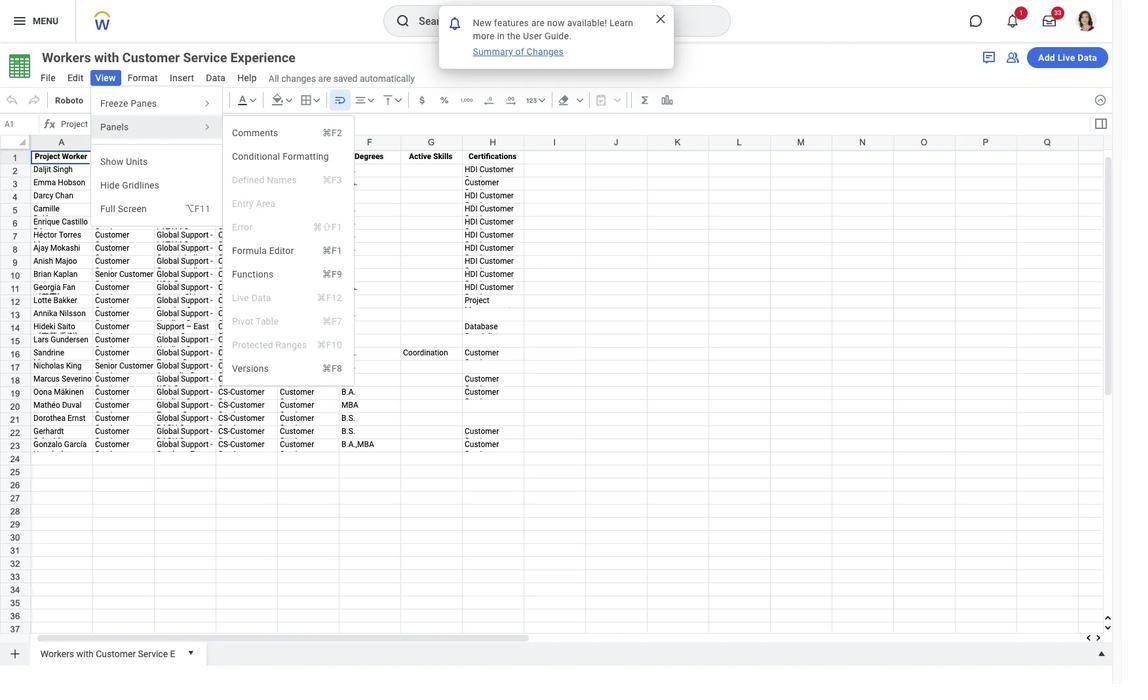 Task type: describe. For each thing, give the bounding box(es) containing it.
are for features
[[531, 18, 545, 28]]

add live data
[[1038, 52, 1097, 63]]

1 chevron down small image from the left
[[246, 94, 259, 107]]

33 button
[[1035, 7, 1064, 35]]

⌘⇧f1
[[313, 222, 342, 233]]

area
[[256, 199, 276, 209]]

hide gridlines
[[100, 180, 159, 191]]

justify image
[[12, 13, 28, 29]]

experience
[[230, 50, 295, 66]]

roboto button
[[50, 90, 122, 111]]

guide.
[[545, 31, 572, 41]]

show
[[100, 157, 124, 167]]

entry area menu item
[[232, 196, 345, 212]]

e
[[170, 649, 175, 660]]

all
[[269, 73, 279, 84]]

protected ranges
[[232, 340, 307, 351]]

available!
[[567, 18, 607, 28]]

menu item containing formula editor
[[223, 239, 354, 263]]

workers for workers with customer service experience
[[42, 50, 91, 66]]

automatically
[[360, 73, 415, 84]]

summary of changes link
[[472, 45, 565, 58]]

⌘f12
[[317, 293, 342, 303]]

numbers image
[[525, 94, 538, 107]]

entry
[[232, 199, 254, 209]]

functions
[[232, 269, 274, 280]]

table
[[256, 317, 279, 327]]

ranges
[[276, 340, 307, 351]]

summary
[[473, 47, 513, 57]]

comments
[[232, 128, 278, 138]]

panes
[[131, 98, 157, 109]]

defined names
[[232, 175, 297, 185]]

⌘f10
[[317, 340, 342, 351]]

caret up image
[[1095, 648, 1108, 661]]

features
[[494, 18, 529, 28]]

caret down small image
[[184, 647, 198, 660]]

⌘f9
[[322, 269, 342, 280]]

chevron right small image
[[201, 121, 213, 133]]

menu item containing protected ranges
[[223, 334, 354, 357]]

chart image
[[660, 94, 674, 107]]

notifications large image
[[1006, 14, 1019, 28]]

workers with customer service e button
[[35, 643, 181, 664]]

versions
[[232, 364, 269, 374]]

menu item containing defined names
[[232, 172, 345, 188]]

fx image
[[42, 117, 58, 132]]

file
[[41, 73, 56, 83]]

data inside panels menu
[[251, 293, 271, 303]]

menu item containing pivot table
[[223, 310, 354, 334]]

activity stream image
[[981, 50, 997, 66]]

saved
[[333, 73, 357, 84]]

add zero image
[[504, 94, 518, 107]]

the
[[507, 31, 521, 41]]

2 chevron down small image from the left
[[282, 94, 295, 107]]

menu item containing error
[[223, 216, 354, 239]]

freeze panes menu item
[[91, 92, 222, 115]]

editor
[[269, 246, 294, 256]]

units
[[126, 157, 148, 167]]

chevron up circle image
[[1094, 94, 1107, 107]]

menu button
[[0, 0, 76, 42]]

menu item containing comments
[[223, 121, 354, 145]]

autosum image
[[638, 94, 651, 107]]

percentage image
[[438, 94, 451, 107]]

thousands comma image
[[460, 94, 473, 107]]

formatting
[[283, 151, 329, 162]]

roboto
[[55, 95, 83, 105]]

align top image
[[381, 94, 394, 107]]

all changes are saved automatically button
[[263, 73, 415, 85]]

⌥f11
[[185, 204, 210, 214]]

customer for experience
[[122, 50, 180, 66]]

⌘f8
[[322, 364, 342, 374]]

panels
[[100, 122, 129, 132]]

menu item containing live data
[[223, 286, 354, 310]]

workers for workers with customer service e
[[41, 649, 74, 660]]

toolbar container region
[[0, 87, 1089, 113]]

service for e
[[138, 649, 168, 660]]

border all image
[[299, 94, 312, 107]]

notifications image
[[447, 15, 462, 31]]

inbox large image
[[1043, 14, 1056, 28]]

names
[[267, 175, 297, 185]]

text wrap image
[[333, 94, 347, 107]]

Formula Bar text field
[[58, 115, 1089, 134]]

service for experience
[[183, 50, 227, 66]]

panels menu item
[[91, 115, 222, 139]]

chevron down small image for border all icon
[[310, 94, 323, 107]]

add
[[1038, 52, 1055, 63]]

remove zero image
[[482, 94, 495, 107]]

⌘f3
[[322, 175, 342, 185]]

5 chevron down small image from the left
[[573, 94, 586, 107]]

panels menu
[[222, 115, 355, 387]]

formula editor image
[[1093, 116, 1109, 132]]

workers with customer service e
[[41, 649, 175, 660]]

customer for e
[[96, 649, 136, 660]]

with for workers with customer service experience
[[94, 50, 119, 66]]

new
[[473, 18, 492, 28]]



Task type: locate. For each thing, give the bounding box(es) containing it.
chevron down small image
[[246, 94, 259, 107], [282, 94, 295, 107], [364, 94, 377, 107], [392, 94, 405, 107], [573, 94, 586, 107]]

are for changes
[[318, 73, 331, 84]]

entry area
[[232, 199, 276, 209]]

are left saved
[[318, 73, 331, 84]]

are inside "new features are now available! learn more in the user guide. summary of changes"
[[531, 18, 545, 28]]

workers inside 'button'
[[42, 50, 91, 66]]

more
[[473, 31, 495, 41]]

live right add
[[1058, 52, 1075, 63]]

new features are now available! learn more in the user guide. summary of changes
[[473, 18, 636, 57]]

2 vertical spatial data
[[251, 293, 271, 303]]

menu item up table
[[223, 286, 354, 310]]

chevron right small image
[[201, 98, 213, 109]]

1 horizontal spatial with
[[94, 50, 119, 66]]

chevron down small image left align top icon
[[364, 94, 377, 107]]

0 vertical spatial are
[[531, 18, 545, 28]]

0 vertical spatial data
[[1078, 52, 1097, 63]]

0 horizontal spatial with
[[76, 649, 94, 660]]

menu item down ranges
[[223, 357, 354, 381]]

of
[[515, 47, 524, 57]]

33
[[1054, 9, 1062, 16]]

changes
[[281, 73, 316, 84]]

data up 'underline' image on the top left of the page
[[206, 73, 226, 83]]

None text field
[[1, 115, 39, 134]]

workers with customer service experience button
[[35, 48, 319, 67]]

1 horizontal spatial are
[[531, 18, 545, 28]]

menu item down gridlines
[[91, 197, 222, 221]]

0 vertical spatial service
[[183, 50, 227, 66]]

data inside menus menu bar
[[206, 73, 226, 83]]

live up pivot
[[232, 293, 249, 303]]

menu item down editor
[[223, 263, 354, 286]]

all changes are saved automatically
[[269, 73, 415, 84]]

gridlines
[[122, 180, 159, 191]]

media classroom image
[[1005, 50, 1020, 66]]

menu item up ranges
[[223, 310, 354, 334]]

service left e
[[138, 649, 168, 660]]

menu
[[33, 15, 58, 26]]

with inside 'button'
[[94, 50, 119, 66]]

live inside button
[[1058, 52, 1075, 63]]

insert
[[170, 73, 194, 83]]

menu item up conditional formatting
[[223, 121, 354, 145]]

menu item containing functions
[[223, 263, 354, 286]]

service inside button
[[138, 649, 168, 660]]

1 vertical spatial customer
[[96, 649, 136, 660]]

service
[[183, 50, 227, 66], [138, 649, 168, 660]]

changes
[[527, 47, 564, 57]]

1 horizontal spatial service
[[183, 50, 227, 66]]

learn
[[610, 18, 633, 28]]

1 vertical spatial workers
[[41, 649, 74, 660]]

live inside menu item
[[232, 293, 249, 303]]

x image
[[654, 12, 667, 26]]

chevron down small image left eraser image
[[535, 94, 548, 107]]

full screen
[[100, 204, 147, 214]]

4 chevron down small image from the left
[[392, 94, 405, 107]]

service up insert
[[183, 50, 227, 66]]

0 horizontal spatial chevron down small image
[[310, 94, 323, 107]]

chevron down small image right eraser image
[[573, 94, 586, 107]]

chevron down small image left border all icon
[[282, 94, 295, 107]]

1 horizontal spatial live
[[1058, 52, 1075, 63]]

view menu
[[90, 86, 223, 227]]

customer inside 'button'
[[122, 50, 180, 66]]

grid
[[0, 135, 1122, 685]]

screen
[[118, 204, 147, 214]]

with inside button
[[76, 649, 94, 660]]

defined
[[232, 175, 265, 185]]

2 chevron down small image from the left
[[535, 94, 548, 107]]

live data
[[232, 293, 271, 303]]

live
[[1058, 52, 1075, 63], [232, 293, 249, 303]]

pivot table
[[232, 317, 279, 327]]

data up table
[[251, 293, 271, 303]]

freeze panes
[[100, 98, 157, 109]]

⌘f2
[[322, 128, 342, 138]]

0 horizontal spatial data
[[206, 73, 226, 83]]

conditional
[[232, 151, 280, 162]]

workers inside button
[[41, 649, 74, 660]]

1 button
[[998, 7, 1028, 35]]

workers right the add footer ws icon
[[41, 649, 74, 660]]

chevron down small image for numbers icon
[[535, 94, 548, 107]]

add live data button
[[1027, 47, 1108, 68]]

chevron down small image left text wrap icon
[[310, 94, 323, 107]]

1 vertical spatial service
[[138, 649, 168, 660]]

data inside add live data button
[[1078, 52, 1097, 63]]

1 vertical spatial data
[[206, 73, 226, 83]]

0 horizontal spatial service
[[138, 649, 168, 660]]

hide
[[100, 180, 120, 191]]

align center image
[[354, 94, 367, 107]]

conditional formatting
[[232, 151, 329, 162]]

workers up edit
[[42, 50, 91, 66]]

are
[[531, 18, 545, 28], [318, 73, 331, 84]]

⌘f7
[[322, 317, 342, 327]]

eraser image
[[557, 94, 570, 107]]

data down profile logan mcneil icon
[[1078, 52, 1097, 63]]

0 vertical spatial workers
[[42, 50, 91, 66]]

formula
[[232, 246, 267, 256]]

chevron down small image left dollar sign image
[[392, 94, 405, 107]]

formula editor
[[232, 246, 294, 256]]

user
[[523, 31, 542, 41]]

chevron down small image down help
[[246, 94, 259, 107]]

dollar sign image
[[415, 94, 428, 107]]

menu item up entry area "menu item"
[[232, 172, 345, 188]]

3 chevron down small image from the left
[[364, 94, 377, 107]]

are inside button
[[318, 73, 331, 84]]

menu item containing full screen
[[91, 197, 222, 221]]

menus menu bar
[[34, 69, 263, 89]]

0 vertical spatial live
[[1058, 52, 1075, 63]]

chevron down small image
[[310, 94, 323, 107], [535, 94, 548, 107]]

customer inside button
[[96, 649, 136, 660]]

workers with customer service experience
[[42, 50, 295, 66]]

help
[[237, 73, 257, 83]]

menu item
[[223, 121, 354, 145], [232, 172, 345, 188], [91, 197, 222, 221], [223, 216, 354, 239], [223, 239, 354, 263], [223, 263, 354, 286], [223, 286, 354, 310], [223, 310, 354, 334], [223, 334, 354, 357], [223, 357, 354, 381]]

workers
[[42, 50, 91, 66], [41, 649, 74, 660]]

1 horizontal spatial chevron down small image
[[535, 94, 548, 107]]

view
[[95, 73, 116, 83]]

are up user
[[531, 18, 545, 28]]

format
[[128, 73, 158, 83]]

customer up menus menu bar
[[122, 50, 180, 66]]

customer left e
[[96, 649, 136, 660]]

now
[[547, 18, 565, 28]]

1
[[1019, 9, 1023, 16]]

menu item down entry area "menu item"
[[223, 216, 354, 239]]

error
[[232, 222, 252, 233]]

protected
[[232, 340, 273, 351]]

1 horizontal spatial data
[[251, 293, 271, 303]]

service inside 'button'
[[183, 50, 227, 66]]

1 vertical spatial are
[[318, 73, 331, 84]]

0 horizontal spatial are
[[318, 73, 331, 84]]

full
[[100, 204, 115, 214]]

freeze
[[100, 98, 128, 109]]

profile logan mcneil image
[[1075, 10, 1096, 34]]

2 horizontal spatial data
[[1078, 52, 1097, 63]]

Search Workday  search field
[[419, 7, 703, 35]]

edit
[[67, 73, 84, 83]]

with for workers with customer service e
[[76, 649, 94, 660]]

menu item down table
[[223, 334, 354, 357]]

1 vertical spatial with
[[76, 649, 94, 660]]

menu item up functions at the top left of the page
[[223, 239, 354, 263]]

menu item containing versions
[[223, 357, 354, 381]]

in
[[497, 31, 505, 41]]

1 chevron down small image from the left
[[310, 94, 323, 107]]

underline image
[[210, 94, 223, 107]]

search image
[[395, 13, 411, 29]]

data
[[1078, 52, 1097, 63], [206, 73, 226, 83], [251, 293, 271, 303]]

0 vertical spatial customer
[[122, 50, 180, 66]]

show units
[[100, 157, 148, 167]]

⌘f1
[[322, 246, 342, 256]]

pivot
[[232, 317, 253, 327]]

add footer ws image
[[8, 648, 22, 661]]

customer
[[122, 50, 180, 66], [96, 649, 136, 660]]

1 vertical spatial live
[[232, 293, 249, 303]]

with
[[94, 50, 119, 66], [76, 649, 94, 660]]

0 horizontal spatial live
[[232, 293, 249, 303]]

0 vertical spatial with
[[94, 50, 119, 66]]



Task type: vqa. For each thing, say whether or not it's contained in the screenshot.
⌘⇧f1
yes



